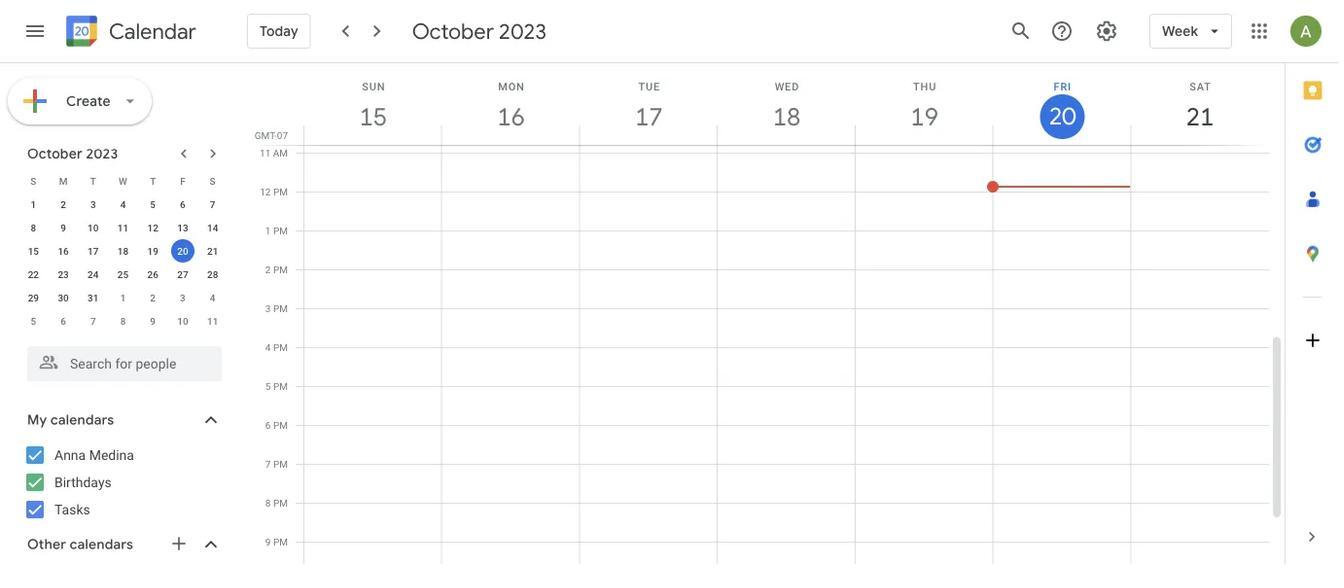 Task type: describe. For each thing, give the bounding box(es) containing it.
0 horizontal spatial 9
[[61, 222, 66, 233]]

my calendars button
[[4, 405, 241, 436]]

12 for 12 pm
[[260, 186, 271, 197]]

my
[[27, 412, 47, 429]]

mon
[[498, 80, 525, 92]]

11 for 11 am
[[260, 147, 271, 159]]

15 element
[[22, 239, 45, 263]]

18 link
[[765, 94, 809, 139]]

0 vertical spatial october
[[412, 18, 494, 45]]

23 element
[[52, 263, 75, 286]]

row containing 5
[[18, 309, 228, 333]]

row containing 8
[[18, 216, 228, 239]]

medina
[[89, 447, 134, 463]]

15 inside "row"
[[28, 245, 39, 257]]

21 inside column header
[[1185, 101, 1213, 133]]

1 for 1 pm
[[265, 225, 271, 236]]

20 inside column header
[[1048, 101, 1075, 132]]

november 5 element
[[22, 309, 45, 333]]

w
[[119, 175, 127, 187]]

0 horizontal spatial 1
[[31, 198, 36, 210]]

my calendars
[[27, 412, 114, 429]]

tue 17
[[634, 80, 662, 133]]

other calendars button
[[4, 529, 241, 560]]

gmt-
[[255, 129, 277, 141]]

week button
[[1150, 8, 1233, 54]]

0 vertical spatial 5
[[150, 198, 156, 210]]

birthdays
[[54, 474, 112, 490]]

16 inside mon 16
[[496, 101, 524, 133]]

pm for 8 pm
[[273, 497, 288, 509]]

26 element
[[141, 263, 165, 286]]

sun
[[362, 80, 385, 92]]

3 pm
[[265, 303, 288, 314]]

calendar
[[109, 18, 196, 45]]

1 pm
[[265, 225, 288, 236]]

20, today element
[[171, 239, 194, 263]]

november 8 element
[[111, 309, 135, 333]]

1 vertical spatial october
[[27, 145, 83, 162]]

grid containing 15
[[249, 63, 1285, 564]]

calendar element
[[62, 12, 196, 54]]

24 element
[[81, 263, 105, 286]]

2 s from the left
[[210, 175, 216, 187]]

4 for november 4 element
[[210, 292, 215, 304]]

0 horizontal spatial 2
[[61, 198, 66, 210]]

pm for 1 pm
[[273, 225, 288, 236]]

row containing 1
[[18, 193, 228, 216]]

calendars for other calendars
[[70, 536, 133, 554]]

16 link
[[489, 94, 534, 139]]

create button
[[8, 78, 152, 125]]

21 inside "row"
[[207, 245, 218, 257]]

10 for november 10 element
[[177, 315, 188, 327]]

2 pm
[[265, 264, 288, 275]]

10 for 10 element
[[88, 222, 99, 233]]

pm for 7 pm
[[273, 458, 288, 470]]

fri
[[1054, 80, 1072, 92]]

13
[[177, 222, 188, 233]]

11 am
[[260, 147, 288, 159]]

row containing 22
[[18, 263, 228, 286]]

row containing s
[[18, 169, 228, 193]]

wed 18
[[772, 80, 800, 133]]

1 t from the left
[[90, 175, 96, 187]]

row containing 29
[[18, 286, 228, 309]]

pm for 4 pm
[[273, 341, 288, 353]]

17 column header
[[579, 63, 718, 145]]

9 for 9 pm
[[265, 536, 271, 548]]

today
[[260, 22, 298, 40]]

13 element
[[171, 216, 194, 239]]

31 element
[[81, 286, 105, 309]]

19 inside "row"
[[147, 245, 158, 257]]

19 inside column header
[[910, 101, 938, 133]]

Search for people text field
[[39, 346, 210, 381]]

5 pm
[[265, 380, 288, 392]]

28
[[207, 268, 218, 280]]

anna
[[54, 447, 86, 463]]

8 for 8 pm
[[265, 497, 271, 509]]

sun 15
[[358, 80, 386, 133]]

11 for 11 element
[[118, 222, 129, 233]]

9 pm
[[265, 536, 288, 548]]

24
[[88, 268, 99, 280]]

6 pm
[[265, 419, 288, 431]]

tasks
[[54, 501, 90, 518]]

16 column header
[[441, 63, 580, 145]]

6 for 6 pm
[[265, 419, 271, 431]]

10 element
[[81, 216, 105, 239]]

7 for "november 7" element
[[90, 315, 96, 327]]

tue
[[639, 80, 660, 92]]

12 element
[[141, 216, 165, 239]]

21 column header
[[1131, 63, 1270, 145]]

28 element
[[201, 263, 224, 286]]

my calendars list
[[4, 440, 241, 525]]

07
[[277, 129, 288, 141]]

16 element
[[52, 239, 75, 263]]

2 for 'november 2' element
[[150, 292, 156, 304]]

20 link
[[1040, 94, 1085, 139]]

25 element
[[111, 263, 135, 286]]

30 element
[[52, 286, 75, 309]]

3 for november 3 element
[[180, 292, 186, 304]]

gmt-07
[[255, 129, 288, 141]]

anna medina
[[54, 447, 134, 463]]

main drawer image
[[23, 19, 47, 43]]

other
[[27, 536, 66, 554]]



Task type: locate. For each thing, give the bounding box(es) containing it.
11 up '18' element
[[118, 222, 129, 233]]

20
[[1048, 101, 1075, 132], [177, 245, 188, 257]]

17 link
[[627, 94, 672, 139]]

11 down november 4 element
[[207, 315, 218, 327]]

pm down 8 pm at the bottom left of the page
[[273, 536, 288, 548]]

1 horizontal spatial 21
[[1185, 101, 1213, 133]]

3 pm from the top
[[273, 264, 288, 275]]

0 vertical spatial 2
[[61, 198, 66, 210]]

7 up 8 pm at the bottom left of the page
[[265, 458, 271, 470]]

t
[[90, 175, 96, 187], [150, 175, 156, 187]]

1 horizontal spatial 12
[[260, 186, 271, 197]]

1 vertical spatial 11
[[118, 222, 129, 233]]

pm for 9 pm
[[273, 536, 288, 548]]

1 for november 1 element
[[120, 292, 126, 304]]

4 pm
[[265, 341, 288, 353]]

6 down f on the top of page
[[180, 198, 186, 210]]

3
[[90, 198, 96, 210], [180, 292, 186, 304], [265, 303, 271, 314]]

0 horizontal spatial 4
[[120, 198, 126, 210]]

sat 21
[[1185, 80, 1213, 133]]

november 2 element
[[141, 286, 165, 309]]

18 down 'wed'
[[772, 101, 800, 133]]

0 vertical spatial october 2023
[[412, 18, 547, 45]]

17 inside "element"
[[88, 245, 99, 257]]

14 element
[[201, 216, 224, 239]]

2 vertical spatial 6
[[265, 419, 271, 431]]

november 1 element
[[111, 286, 135, 309]]

2 vertical spatial 9
[[265, 536, 271, 548]]

1 vertical spatial 21
[[207, 245, 218, 257]]

9 up 16 element
[[61, 222, 66, 233]]

17 down tue
[[634, 101, 662, 133]]

fri 20
[[1048, 80, 1075, 132]]

9 down 'november 2' element
[[150, 315, 156, 327]]

12
[[260, 186, 271, 197], [147, 222, 158, 233]]

3 row from the top
[[18, 216, 228, 239]]

grid
[[249, 63, 1285, 564]]

10
[[88, 222, 99, 233], [177, 315, 188, 327]]

november 3 element
[[171, 286, 194, 309]]

s right f on the top of page
[[210, 175, 216, 187]]

add other calendars image
[[169, 534, 189, 554]]

6 row from the top
[[18, 286, 228, 309]]

tab list
[[1286, 63, 1340, 510]]

9 down 8 pm at the bottom left of the page
[[265, 536, 271, 548]]

thu
[[914, 80, 937, 92]]

november 9 element
[[141, 309, 165, 333]]

19 down thu
[[910, 101, 938, 133]]

27
[[177, 268, 188, 280]]

t left f on the top of page
[[150, 175, 156, 187]]

17 inside column header
[[634, 101, 662, 133]]

1 vertical spatial 4
[[210, 292, 215, 304]]

2 for 2 pm
[[265, 264, 271, 275]]

10 down november 3 element
[[177, 315, 188, 327]]

0 vertical spatial 4
[[120, 198, 126, 210]]

today button
[[247, 8, 311, 54]]

sat
[[1190, 80, 1212, 92]]

0 horizontal spatial 2023
[[86, 145, 118, 162]]

1 horizontal spatial t
[[150, 175, 156, 187]]

2 vertical spatial 5
[[265, 380, 271, 392]]

20 cell
[[168, 239, 198, 263]]

1 horizontal spatial 3
[[180, 292, 186, 304]]

2 down 1 pm
[[265, 264, 271, 275]]

0 horizontal spatial 21
[[207, 245, 218, 257]]

pm down 1 pm
[[273, 264, 288, 275]]

5 for 5 pm
[[265, 380, 271, 392]]

16 up 23
[[58, 245, 69, 257]]

october
[[412, 18, 494, 45], [27, 145, 83, 162]]

1 s from the left
[[30, 175, 36, 187]]

0 vertical spatial 16
[[496, 101, 524, 133]]

m
[[59, 175, 68, 187]]

calendars
[[50, 412, 114, 429], [70, 536, 133, 554]]

1 vertical spatial 20
[[177, 245, 188, 257]]

6 down the 5 pm
[[265, 419, 271, 431]]

6 down 30 element
[[61, 315, 66, 327]]

23
[[58, 268, 69, 280]]

pm for 12 pm
[[273, 186, 288, 197]]

1 horizontal spatial 11
[[207, 315, 218, 327]]

pm up 8 pm at the bottom left of the page
[[273, 458, 288, 470]]

1 horizontal spatial 10
[[177, 315, 188, 327]]

7 row from the top
[[18, 309, 228, 333]]

8
[[31, 222, 36, 233], [120, 315, 126, 327], [265, 497, 271, 509]]

3 up 10 element
[[90, 198, 96, 210]]

1 row from the top
[[18, 169, 228, 193]]

21 element
[[201, 239, 224, 263]]

18 up "25"
[[118, 245, 129, 257]]

2 horizontal spatial 8
[[265, 497, 271, 509]]

16 down mon
[[496, 101, 524, 133]]

0 vertical spatial calendars
[[50, 412, 114, 429]]

2 row from the top
[[18, 193, 228, 216]]

october up m at the top of page
[[27, 145, 83, 162]]

1 horizontal spatial 6
[[180, 198, 186, 210]]

6 pm from the top
[[273, 380, 288, 392]]

1 horizontal spatial october
[[412, 18, 494, 45]]

1 vertical spatial calendars
[[70, 536, 133, 554]]

1 horizontal spatial 15
[[358, 101, 386, 133]]

week
[[1163, 22, 1199, 40]]

1 down 12 pm
[[265, 225, 271, 236]]

1 horizontal spatial 2
[[150, 292, 156, 304]]

0 horizontal spatial 6
[[61, 315, 66, 327]]

0 vertical spatial 18
[[772, 101, 800, 133]]

create
[[66, 92, 111, 110]]

15 column header
[[304, 63, 442, 145]]

16 inside "row"
[[58, 245, 69, 257]]

1 vertical spatial 6
[[61, 315, 66, 327]]

2 horizontal spatial 11
[[260, 147, 271, 159]]

1
[[31, 198, 36, 210], [265, 225, 271, 236], [120, 292, 126, 304]]

0 vertical spatial 21
[[1185, 101, 1213, 133]]

29 element
[[22, 286, 45, 309]]

10 up 17 "element"
[[88, 222, 99, 233]]

1 vertical spatial 18
[[118, 245, 129, 257]]

row group containing 1
[[18, 193, 228, 333]]

0 horizontal spatial s
[[30, 175, 36, 187]]

1 horizontal spatial 1
[[120, 292, 126, 304]]

2023 down the create
[[86, 145, 118, 162]]

row
[[18, 169, 228, 193], [18, 193, 228, 216], [18, 216, 228, 239], [18, 239, 228, 263], [18, 263, 228, 286], [18, 286, 228, 309], [18, 309, 228, 333]]

0 horizontal spatial 7
[[90, 315, 96, 327]]

0 horizontal spatial october 2023
[[27, 145, 118, 162]]

17 up '24'
[[88, 245, 99, 257]]

15 link
[[351, 94, 396, 139]]

other calendars
[[27, 536, 133, 554]]

2 down m at the top of page
[[61, 198, 66, 210]]

27 element
[[171, 263, 194, 286]]

t right m at the top of page
[[90, 175, 96, 187]]

f
[[180, 175, 185, 187]]

1 vertical spatial 12
[[147, 222, 158, 233]]

19 link
[[902, 94, 947, 139]]

3 for 3 pm
[[265, 303, 271, 314]]

2
[[61, 198, 66, 210], [265, 264, 271, 275], [150, 292, 156, 304]]

0 horizontal spatial 8
[[31, 222, 36, 233]]

calendars for my calendars
[[50, 412, 114, 429]]

19 up 26
[[147, 245, 158, 257]]

29
[[28, 292, 39, 304]]

october 2023
[[412, 18, 547, 45], [27, 145, 118, 162]]

12 down 11 am
[[260, 186, 271, 197]]

5 up the 12 'element'
[[150, 198, 156, 210]]

2 horizontal spatial 9
[[265, 536, 271, 548]]

0 vertical spatial 12
[[260, 186, 271, 197]]

18 column header
[[717, 63, 856, 145]]

17 element
[[81, 239, 105, 263]]

1 horizontal spatial 8
[[120, 315, 126, 327]]

7 for 7 pm
[[265, 458, 271, 470]]

pm for 2 pm
[[273, 264, 288, 275]]

november 11 element
[[201, 309, 224, 333]]

october 2023 up mon
[[412, 18, 547, 45]]

october 2023 grid
[[18, 169, 228, 333]]

1 horizontal spatial 2023
[[499, 18, 547, 45]]

22
[[28, 268, 39, 280]]

18 element
[[111, 239, 135, 263]]

am
[[273, 147, 288, 159]]

11 for 'november 11' element
[[207, 315, 218, 327]]

15 inside column header
[[358, 101, 386, 133]]

8 pm from the top
[[273, 458, 288, 470]]

4 pm from the top
[[273, 303, 288, 314]]

pm down the 5 pm
[[273, 419, 288, 431]]

19 column header
[[855, 63, 994, 145]]

0 horizontal spatial 15
[[28, 245, 39, 257]]

1 horizontal spatial 7
[[210, 198, 215, 210]]

1 pm from the top
[[273, 186, 288, 197]]

7 up 14 element
[[210, 198, 215, 210]]

1 vertical spatial 8
[[120, 315, 126, 327]]

s
[[30, 175, 36, 187], [210, 175, 216, 187]]

1 horizontal spatial 20
[[1048, 101, 1075, 132]]

1 vertical spatial 9
[[150, 315, 156, 327]]

18
[[772, 101, 800, 133], [118, 245, 129, 257]]

pm for 6 pm
[[273, 419, 288, 431]]

21 down sat
[[1185, 101, 1213, 133]]

0 horizontal spatial 11
[[118, 222, 129, 233]]

4 down 28 element
[[210, 292, 215, 304]]

0 horizontal spatial 3
[[90, 198, 96, 210]]

0 horizontal spatial 12
[[147, 222, 158, 233]]

18 inside "row"
[[118, 245, 129, 257]]

4 for 4 pm
[[265, 341, 271, 353]]

1 horizontal spatial 9
[[150, 315, 156, 327]]

calendars up anna medina
[[50, 412, 114, 429]]

21 up 28
[[207, 245, 218, 257]]

row group
[[18, 193, 228, 333]]

2 vertical spatial 4
[[265, 341, 271, 353]]

calendar heading
[[105, 18, 196, 45]]

pm for 3 pm
[[273, 303, 288, 314]]

1 up november 8 element
[[120, 292, 126, 304]]

5 row from the top
[[18, 263, 228, 286]]

14
[[207, 222, 218, 233]]

0 vertical spatial 2023
[[499, 18, 547, 45]]

4
[[120, 198, 126, 210], [210, 292, 215, 304], [265, 341, 271, 353]]

1 horizontal spatial 16
[[496, 101, 524, 133]]

2 t from the left
[[150, 175, 156, 187]]

12 pm
[[260, 186, 288, 197]]

1 vertical spatial 2023
[[86, 145, 118, 162]]

3 up november 10 element
[[180, 292, 186, 304]]

1 vertical spatial 5
[[31, 315, 36, 327]]

2023
[[499, 18, 547, 45], [86, 145, 118, 162]]

4 row from the top
[[18, 239, 228, 263]]

pm down the "7 pm"
[[273, 497, 288, 509]]

row containing 15
[[18, 239, 228, 263]]

None search field
[[0, 339, 241, 381]]

7 pm
[[265, 458, 288, 470]]

0 vertical spatial 17
[[634, 101, 662, 133]]

9 for november 9 element
[[150, 315, 156, 327]]

6
[[180, 198, 186, 210], [61, 315, 66, 327], [265, 419, 271, 431]]

22 element
[[22, 263, 45, 286]]

november 10 element
[[171, 309, 194, 333]]

november 6 element
[[52, 309, 75, 333]]

8 down november 1 element
[[120, 315, 126, 327]]

7 pm from the top
[[273, 419, 288, 431]]

5
[[150, 198, 156, 210], [31, 315, 36, 327], [265, 380, 271, 392]]

0 vertical spatial 9
[[61, 222, 66, 233]]

20 column header
[[993, 63, 1132, 145]]

10 pm from the top
[[273, 536, 288, 548]]

20 up the 27
[[177, 245, 188, 257]]

2 vertical spatial 2
[[150, 292, 156, 304]]

0 vertical spatial 1
[[31, 198, 36, 210]]

settings menu image
[[1095, 19, 1119, 43]]

october 2023 up m at the top of page
[[27, 145, 118, 162]]

11 element
[[111, 216, 135, 239]]

5 up 6 pm
[[265, 380, 271, 392]]

2 horizontal spatial 6
[[265, 419, 271, 431]]

15
[[358, 101, 386, 133], [28, 245, 39, 257]]

1 vertical spatial 7
[[90, 315, 96, 327]]

2023 up mon
[[499, 18, 547, 45]]

5 pm from the top
[[273, 341, 288, 353]]

pm for 5 pm
[[273, 380, 288, 392]]

0 horizontal spatial 5
[[31, 315, 36, 327]]

0 horizontal spatial 20
[[177, 245, 188, 257]]

20 down fri
[[1048, 101, 1075, 132]]

0 horizontal spatial 10
[[88, 222, 99, 233]]

2 horizontal spatial 2
[[265, 264, 271, 275]]

s left m at the top of page
[[30, 175, 36, 187]]

0 horizontal spatial october
[[27, 145, 83, 162]]

11 left am
[[260, 147, 271, 159]]

november 7 element
[[81, 309, 105, 333]]

4 up 11 element
[[120, 198, 126, 210]]

16
[[496, 101, 524, 133], [58, 245, 69, 257]]

5 for november 5 element
[[31, 315, 36, 327]]

1 vertical spatial 17
[[88, 245, 99, 257]]

2 horizontal spatial 4
[[265, 341, 271, 353]]

1 horizontal spatial 19
[[910, 101, 938, 133]]

0 horizontal spatial 16
[[58, 245, 69, 257]]

thu 19
[[910, 80, 938, 133]]

8 pm
[[265, 497, 288, 509]]

15 up 22
[[28, 245, 39, 257]]

pm up the 2 pm
[[273, 225, 288, 236]]

7
[[210, 198, 215, 210], [90, 315, 96, 327], [265, 458, 271, 470]]

25
[[118, 268, 129, 280]]

9
[[61, 222, 66, 233], [150, 315, 156, 327], [265, 536, 271, 548]]

8 for november 8 element
[[120, 315, 126, 327]]

12 inside 'element'
[[147, 222, 158, 233]]

8 up 15 element
[[31, 222, 36, 233]]

12 up 19 element
[[147, 222, 158, 233]]

0 vertical spatial 10
[[88, 222, 99, 233]]

november 4 element
[[201, 286, 224, 309]]

pm down the 2 pm
[[273, 303, 288, 314]]

0 horizontal spatial 19
[[147, 245, 158, 257]]

2 vertical spatial 7
[[265, 458, 271, 470]]

pm
[[273, 186, 288, 197], [273, 225, 288, 236], [273, 264, 288, 275], [273, 303, 288, 314], [273, 341, 288, 353], [273, 380, 288, 392], [273, 419, 288, 431], [273, 458, 288, 470], [273, 497, 288, 509], [273, 536, 288, 548]]

15 down sun
[[358, 101, 386, 133]]

0 vertical spatial 6
[[180, 198, 186, 210]]

pm down am
[[273, 186, 288, 197]]

2 down 26 element
[[150, 292, 156, 304]]

0 vertical spatial 19
[[910, 101, 938, 133]]

2 pm from the top
[[273, 225, 288, 236]]

2 horizontal spatial 7
[[265, 458, 271, 470]]

11
[[260, 147, 271, 159], [118, 222, 129, 233], [207, 315, 218, 327]]

19
[[910, 101, 938, 133], [147, 245, 158, 257]]

wed
[[775, 80, 800, 92]]

2 horizontal spatial 3
[[265, 303, 271, 314]]

0 vertical spatial 11
[[260, 147, 271, 159]]

21
[[1185, 101, 1213, 133], [207, 245, 218, 257]]

9 pm from the top
[[273, 497, 288, 509]]

31
[[88, 292, 99, 304]]

1 vertical spatial october 2023
[[27, 145, 118, 162]]

pm up 6 pm
[[273, 380, 288, 392]]

1 horizontal spatial s
[[210, 175, 216, 187]]

17
[[634, 101, 662, 133], [88, 245, 99, 257]]

30
[[58, 292, 69, 304]]

2 horizontal spatial 1
[[265, 225, 271, 236]]

6 for november 6 element
[[61, 315, 66, 327]]

2 vertical spatial 1
[[120, 292, 126, 304]]

0 horizontal spatial 17
[[88, 245, 99, 257]]

october up "16" column header
[[412, 18, 494, 45]]

12 for 12
[[147, 222, 158, 233]]

19 element
[[141, 239, 165, 263]]

5 down 29 element
[[31, 315, 36, 327]]

2 vertical spatial 8
[[265, 497, 271, 509]]

pm down "3 pm"
[[273, 341, 288, 353]]

1 up 15 element
[[31, 198, 36, 210]]

1 vertical spatial 19
[[147, 245, 158, 257]]

0 vertical spatial 8
[[31, 222, 36, 233]]

1 horizontal spatial october 2023
[[412, 18, 547, 45]]

calendars down tasks
[[70, 536, 133, 554]]

8 down the "7 pm"
[[265, 497, 271, 509]]

26
[[147, 268, 158, 280]]

4 up the 5 pm
[[265, 341, 271, 353]]

mon 16
[[496, 80, 525, 133]]

18 inside wed 18
[[772, 101, 800, 133]]

20 inside cell
[[177, 245, 188, 257]]

7 down 31 element
[[90, 315, 96, 327]]

0 vertical spatial 15
[[358, 101, 386, 133]]

1 vertical spatial 1
[[265, 225, 271, 236]]

0 vertical spatial 20
[[1048, 101, 1075, 132]]

21 link
[[1178, 94, 1223, 139]]

0 horizontal spatial 18
[[118, 245, 129, 257]]

1 vertical spatial 10
[[177, 315, 188, 327]]

0 horizontal spatial t
[[90, 175, 96, 187]]

3 down the 2 pm
[[265, 303, 271, 314]]



Task type: vqa. For each thing, say whether or not it's contained in the screenshot.


